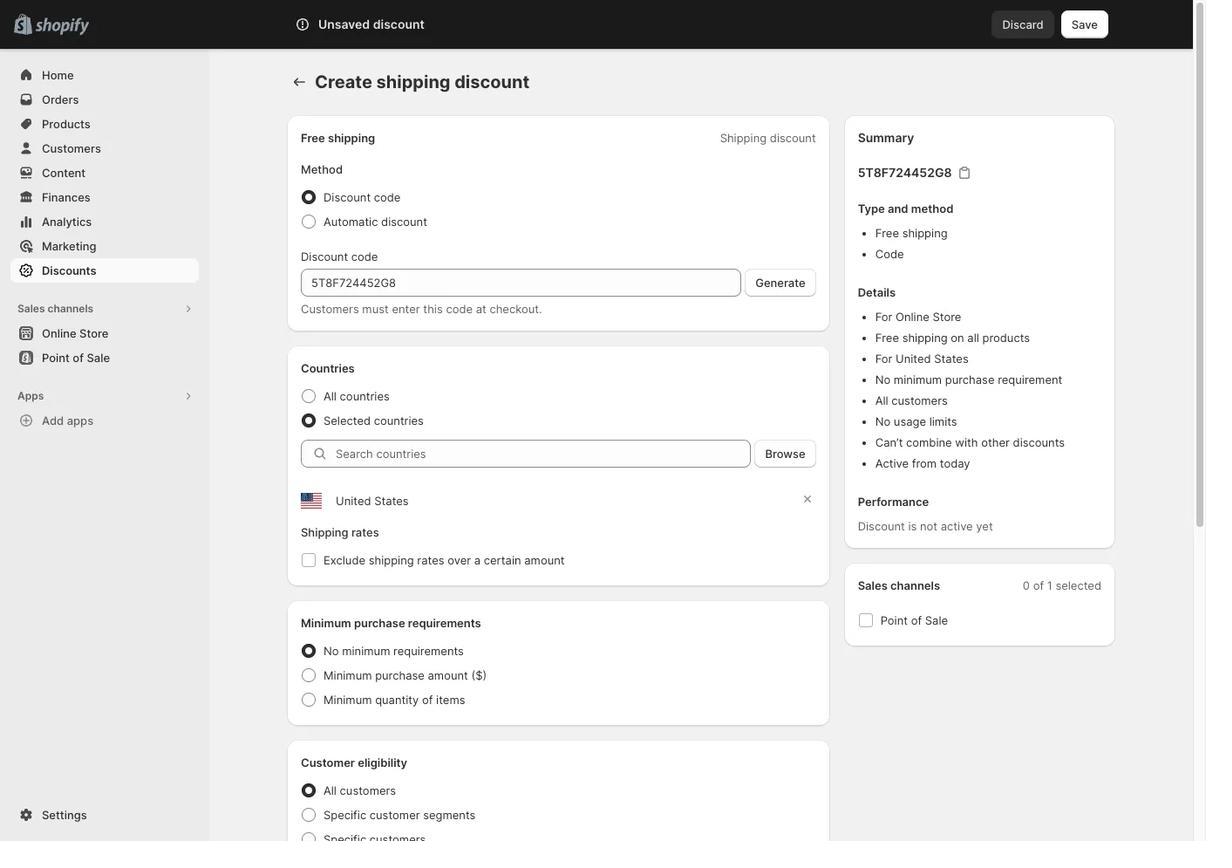 Task type: describe. For each thing, give the bounding box(es) containing it.
create shipping discount
[[315, 72, 530, 92]]

exclude
[[324, 553, 366, 567]]

2 vertical spatial code
[[446, 302, 473, 316]]

requirements for no minimum requirements
[[394, 644, 464, 658]]

type
[[858, 202, 885, 216]]

orders link
[[10, 87, 199, 112]]

details
[[858, 285, 896, 299]]

orders
[[42, 92, 79, 106]]

unsaved discount
[[318, 17, 425, 31]]

customer
[[370, 808, 420, 822]]

all for specific customer segments
[[324, 784, 337, 797]]

shipping discount
[[720, 131, 816, 145]]

automatic
[[324, 215, 378, 229]]

is
[[909, 519, 917, 533]]

united inside the for online store free shipping on all products for united states no minimum purchase requirement all customers no usage limits can't combine with other discounts active from today
[[896, 352, 932, 366]]

shipping for shipping rates
[[301, 525, 349, 539]]

segments
[[423, 808, 476, 822]]

specific
[[324, 808, 367, 822]]

customers must enter this code at checkout.
[[301, 302, 542, 316]]

shipping for free shipping
[[328, 131, 375, 145]]

specific customer segments
[[324, 808, 476, 822]]

content
[[42, 166, 86, 180]]

active
[[876, 456, 909, 470]]

1
[[1048, 578, 1053, 592]]

1 vertical spatial united
[[336, 494, 371, 508]]

shipping for exclude shipping rates over a certain amount
[[369, 553, 414, 567]]

1 horizontal spatial channels
[[891, 578, 941, 592]]

apps button
[[10, 384, 199, 408]]

summary
[[858, 130, 915, 145]]

online
[[896, 310, 930, 324]]

today
[[940, 456, 971, 470]]

no minimum requirements
[[324, 644, 464, 658]]

selected
[[324, 414, 371, 428]]

enter
[[392, 302, 420, 316]]

settings link
[[10, 803, 199, 827]]

point
[[881, 613, 908, 627]]

content link
[[10, 161, 199, 185]]

of for sale
[[911, 613, 922, 627]]

0 vertical spatial no
[[876, 373, 891, 387]]

sales inside button
[[17, 302, 45, 315]]

selected
[[1056, 578, 1102, 592]]

minimum quantity of items
[[324, 693, 465, 707]]

requirement
[[998, 373, 1063, 387]]

sales channels inside button
[[17, 302, 93, 315]]

home
[[42, 68, 74, 82]]

0 vertical spatial rates
[[352, 525, 379, 539]]

discounts link
[[10, 258, 199, 283]]

free shipping code
[[876, 226, 948, 261]]

all for selected countries
[[324, 389, 337, 403]]

discounts
[[1013, 435, 1065, 449]]

selected countries
[[324, 414, 424, 428]]

1 horizontal spatial sales channels
[[858, 578, 941, 592]]

can't
[[876, 435, 903, 449]]

discount for shipping discount
[[770, 131, 816, 145]]

channels inside button
[[48, 302, 93, 315]]

automatic discount
[[324, 215, 428, 229]]

marketing link
[[10, 234, 199, 258]]

limits
[[930, 414, 958, 428]]

search button
[[344, 10, 850, 38]]

customer eligibility
[[301, 756, 407, 770]]

1 for from the top
[[876, 310, 893, 324]]

0 of 1 selected
[[1023, 578, 1102, 592]]

unsaved
[[318, 17, 370, 31]]

1 vertical spatial discount code
[[301, 250, 378, 264]]

browse
[[766, 447, 806, 461]]

not
[[920, 519, 938, 533]]

purchase for requirements
[[354, 616, 405, 630]]

1 vertical spatial rates
[[417, 553, 445, 567]]

products
[[983, 331, 1031, 345]]

Search countries text field
[[336, 440, 752, 468]]

settings
[[42, 808, 87, 822]]

discard button
[[992, 10, 1055, 38]]

checkout.
[[490, 302, 542, 316]]

shipping for create shipping discount
[[376, 72, 451, 92]]

0 vertical spatial code
[[374, 190, 401, 204]]

yet
[[977, 519, 993, 533]]

1 vertical spatial no
[[876, 414, 891, 428]]

for online store free shipping on all products for united states no minimum purchase requirement all customers no usage limits can't combine with other discounts active from today
[[876, 310, 1065, 470]]

apps
[[67, 414, 93, 428]]

products
[[42, 117, 91, 131]]

store
[[933, 310, 962, 324]]

shipping rates
[[301, 525, 379, 539]]

products link
[[10, 112, 199, 136]]

sales channels button
[[10, 297, 199, 321]]

of for 1
[[1034, 578, 1044, 592]]

0 horizontal spatial amount
[[428, 668, 468, 682]]

customers for customers
[[42, 141, 101, 155]]

other
[[982, 435, 1010, 449]]

over
[[448, 553, 471, 567]]

discount for automatic discount
[[381, 215, 428, 229]]

point of sale
[[881, 613, 948, 627]]

code
[[876, 247, 904, 261]]



Task type: vqa. For each thing, say whether or not it's contained in the screenshot.
Summary on the right of page
yes



Task type: locate. For each thing, give the bounding box(es) containing it.
from
[[912, 456, 937, 470]]

1 vertical spatial countries
[[374, 414, 424, 428]]

customers down products
[[42, 141, 101, 155]]

channels up point of sale
[[891, 578, 941, 592]]

2 horizontal spatial of
[[1034, 578, 1044, 592]]

all up can't
[[876, 394, 889, 407]]

all inside the for online store free shipping on all products for united states no minimum purchase requirement all customers no usage limits can't combine with other discounts active from today
[[876, 394, 889, 407]]

0 vertical spatial requirements
[[408, 616, 481, 630]]

0 horizontal spatial of
[[422, 693, 433, 707]]

with
[[956, 435, 979, 449]]

2 for from the top
[[876, 352, 893, 366]]

0 vertical spatial purchase
[[946, 373, 995, 387]]

code down automatic discount
[[351, 250, 378, 264]]

0 horizontal spatial minimum
[[342, 644, 390, 658]]

rates
[[352, 525, 379, 539], [417, 553, 445, 567]]

1 vertical spatial sales
[[858, 578, 888, 592]]

5t8f724452g8
[[858, 165, 952, 180]]

minimum up "usage"
[[894, 373, 942, 387]]

shopify image
[[35, 18, 89, 36]]

1 vertical spatial code
[[351, 250, 378, 264]]

apps
[[17, 389, 44, 402]]

items
[[436, 693, 465, 707]]

2 vertical spatial free
[[876, 331, 900, 345]]

minimum down minimum purchase requirements
[[342, 644, 390, 658]]

minimum purchase amount ($)
[[324, 668, 487, 682]]

0 vertical spatial discount code
[[324, 190, 401, 204]]

shipping up method
[[328, 131, 375, 145]]

all
[[324, 389, 337, 403], [876, 394, 889, 407], [324, 784, 337, 797]]

free for free shipping
[[301, 131, 325, 145]]

usage
[[894, 414, 927, 428]]

discard
[[1003, 17, 1044, 31]]

analytics
[[42, 215, 92, 229]]

2 vertical spatial no
[[324, 644, 339, 658]]

0 vertical spatial for
[[876, 310, 893, 324]]

free down 'online'
[[876, 331, 900, 345]]

1 vertical spatial minimum
[[324, 668, 372, 682]]

0 horizontal spatial sales
[[17, 302, 45, 315]]

1 vertical spatial customers
[[301, 302, 359, 316]]

discount is not active yet
[[858, 519, 993, 533]]

free shipping
[[301, 131, 375, 145]]

minimum for minimum purchase amount ($)
[[324, 668, 372, 682]]

all down customer in the left of the page
[[324, 784, 337, 797]]

1 horizontal spatial customers
[[301, 302, 359, 316]]

minimum down no minimum requirements
[[324, 668, 372, 682]]

discounts
[[42, 264, 96, 277]]

1 horizontal spatial states
[[935, 352, 969, 366]]

0 vertical spatial countries
[[340, 389, 390, 403]]

finances
[[42, 190, 91, 204]]

eligibility
[[358, 756, 407, 770]]

0 horizontal spatial shipping
[[301, 525, 349, 539]]

shipping down search
[[376, 72, 451, 92]]

customers
[[42, 141, 101, 155], [301, 302, 359, 316]]

all countries
[[324, 389, 390, 403]]

sale
[[926, 613, 948, 627]]

0 vertical spatial sales
[[17, 302, 45, 315]]

sales down discounts
[[17, 302, 45, 315]]

customers link
[[10, 136, 199, 161]]

shipping
[[720, 131, 767, 145], [301, 525, 349, 539]]

shipping for shipping discount
[[720, 131, 767, 145]]

0 horizontal spatial channels
[[48, 302, 93, 315]]

method
[[301, 162, 343, 176]]

1 vertical spatial purchase
[[354, 616, 405, 630]]

a
[[474, 553, 481, 567]]

1 horizontal spatial of
[[911, 613, 922, 627]]

requirements for minimum purchase requirements
[[408, 616, 481, 630]]

sales channels down discounts
[[17, 302, 93, 315]]

united states
[[336, 494, 409, 508]]

free inside the for online store free shipping on all products for united states no minimum purchase requirement all customers no usage limits can't combine with other discounts active from today
[[876, 331, 900, 345]]

0 vertical spatial of
[[1034, 578, 1044, 592]]

certain
[[484, 553, 521, 567]]

requirements up the minimum purchase amount ($)
[[394, 644, 464, 658]]

0 vertical spatial minimum
[[894, 373, 942, 387]]

of left sale
[[911, 613, 922, 627]]

0 vertical spatial channels
[[48, 302, 93, 315]]

1 vertical spatial free
[[876, 226, 900, 240]]

channels down discounts
[[48, 302, 93, 315]]

2 vertical spatial minimum
[[324, 693, 372, 707]]

customers up "usage"
[[892, 394, 948, 407]]

sales channels up the point
[[858, 578, 941, 592]]

shipping inside the for online store free shipping on all products for united states no minimum purchase requirement all customers no usage limits can't combine with other discounts active from today
[[903, 331, 948, 345]]

0 vertical spatial discount
[[324, 190, 371, 204]]

create
[[315, 72, 372, 92]]

countries down all countries
[[374, 414, 424, 428]]

of
[[1034, 578, 1044, 592], [911, 613, 922, 627], [422, 693, 433, 707]]

Discount code text field
[[301, 269, 742, 297]]

0 horizontal spatial rates
[[352, 525, 379, 539]]

code up automatic discount
[[374, 190, 401, 204]]

free up 'code'
[[876, 226, 900, 240]]

1 vertical spatial customers
[[340, 784, 396, 797]]

1 vertical spatial shipping
[[301, 525, 349, 539]]

1 vertical spatial channels
[[891, 578, 941, 592]]

minimum
[[301, 616, 351, 630], [324, 668, 372, 682], [324, 693, 372, 707]]

free up method
[[301, 131, 325, 145]]

generate
[[756, 276, 806, 290]]

shipping down 'method'
[[903, 226, 948, 240]]

0 vertical spatial states
[[935, 352, 969, 366]]

shipping for free shipping code
[[903, 226, 948, 240]]

1 vertical spatial requirements
[[394, 644, 464, 658]]

add apps button
[[10, 408, 199, 433]]

2 vertical spatial purchase
[[375, 668, 425, 682]]

1 horizontal spatial customers
[[892, 394, 948, 407]]

free inside 'free shipping code'
[[876, 226, 900, 240]]

shipping right exclude
[[369, 553, 414, 567]]

active
[[941, 519, 973, 533]]

0 horizontal spatial united
[[336, 494, 371, 508]]

1 vertical spatial states
[[375, 494, 409, 508]]

customer
[[301, 756, 355, 770]]

rates down united states
[[352, 525, 379, 539]]

customers left must
[[301, 302, 359, 316]]

minimum left quantity
[[324, 693, 372, 707]]

add
[[42, 414, 64, 428]]

states inside the for online store free shipping on all products for united states no minimum purchase requirement all customers no usage limits can't combine with other discounts active from today
[[935, 352, 969, 366]]

1 vertical spatial of
[[911, 613, 922, 627]]

united down 'online'
[[896, 352, 932, 366]]

amount
[[525, 553, 565, 567], [428, 668, 468, 682]]

minimum down exclude
[[301, 616, 351, 630]]

exclude shipping rates over a certain amount
[[324, 553, 565, 567]]

discount down performance
[[858, 519, 905, 533]]

1 horizontal spatial rates
[[417, 553, 445, 567]]

0
[[1023, 578, 1030, 592]]

united up shipping rates
[[336, 494, 371, 508]]

0 vertical spatial customers
[[892, 394, 948, 407]]

purchase up quantity
[[375, 668, 425, 682]]

countries
[[340, 389, 390, 403], [374, 414, 424, 428]]

method
[[912, 202, 954, 216]]

1 vertical spatial discount
[[301, 250, 348, 264]]

1 vertical spatial for
[[876, 352, 893, 366]]

0 vertical spatial shipping
[[720, 131, 767, 145]]

0 horizontal spatial states
[[375, 494, 409, 508]]

0 vertical spatial free
[[301, 131, 325, 145]]

marketing
[[42, 239, 96, 253]]

shipping down 'online'
[[903, 331, 948, 345]]

0 vertical spatial customers
[[42, 141, 101, 155]]

countries for all countries
[[340, 389, 390, 403]]

requirements up no minimum requirements
[[408, 616, 481, 630]]

customers for customers must enter this code at checkout.
[[301, 302, 359, 316]]

save button
[[1062, 10, 1109, 38]]

states
[[935, 352, 969, 366], [375, 494, 409, 508]]

of left 1
[[1034, 578, 1044, 592]]

countries for selected countries
[[374, 414, 424, 428]]

of left the items
[[422, 693, 433, 707]]

this
[[423, 302, 443, 316]]

1 horizontal spatial united
[[896, 352, 932, 366]]

discount up automatic
[[324, 190, 371, 204]]

purchase down the all
[[946, 373, 995, 387]]

search
[[373, 17, 410, 31]]

all down 'countries'
[[324, 389, 337, 403]]

free for free shipping code
[[876, 226, 900, 240]]

0 vertical spatial sales channels
[[17, 302, 93, 315]]

type and method
[[858, 202, 954, 216]]

states down on
[[935, 352, 969, 366]]

shipping inside 'free shipping code'
[[903, 226, 948, 240]]

discount for unsaved discount
[[373, 17, 425, 31]]

amount up the items
[[428, 668, 468, 682]]

1 horizontal spatial sales
[[858, 578, 888, 592]]

sales up the point
[[858, 578, 888, 592]]

1 horizontal spatial amount
[[525, 553, 565, 567]]

discount code down automatic
[[301, 250, 378, 264]]

purchase up no minimum requirements
[[354, 616, 405, 630]]

states up shipping rates
[[375, 494, 409, 508]]

add apps
[[42, 414, 93, 428]]

on
[[951, 331, 965, 345]]

customers inside the for online store free shipping on all products for united states no minimum purchase requirement all customers no usage limits can't combine with other discounts active from today
[[892, 394, 948, 407]]

2 vertical spatial of
[[422, 693, 433, 707]]

code left at
[[446, 302, 473, 316]]

1 vertical spatial minimum
[[342, 644, 390, 658]]

discount code up automatic
[[324, 190, 401, 204]]

rates left over
[[417, 553, 445, 567]]

sales channels
[[17, 302, 93, 315], [858, 578, 941, 592]]

2 vertical spatial discount
[[858, 519, 905, 533]]

discount code
[[324, 190, 401, 204], [301, 250, 378, 264]]

must
[[362, 302, 389, 316]]

amount right certain
[[525, 553, 565, 567]]

minimum for minimum purchase requirements
[[301, 616, 351, 630]]

countries up selected countries
[[340, 389, 390, 403]]

0 vertical spatial amount
[[525, 553, 565, 567]]

discount down automatic
[[301, 250, 348, 264]]

0 horizontal spatial sales channels
[[17, 302, 93, 315]]

and
[[888, 202, 909, 216]]

analytics link
[[10, 209, 199, 234]]

save
[[1072, 17, 1099, 31]]

minimum for minimum quantity of items
[[324, 693, 372, 707]]

generate button
[[745, 269, 816, 297]]

($)
[[472, 668, 487, 682]]

finances link
[[10, 185, 199, 209]]

no
[[876, 373, 891, 387], [876, 414, 891, 428], [324, 644, 339, 658]]

for
[[876, 310, 893, 324], [876, 352, 893, 366]]

purchase inside the for online store free shipping on all products for united states no minimum purchase requirement all customers no usage limits can't combine with other discounts active from today
[[946, 373, 995, 387]]

1 horizontal spatial shipping
[[720, 131, 767, 145]]

discount
[[373, 17, 425, 31], [455, 72, 530, 92], [770, 131, 816, 145], [381, 215, 428, 229]]

0 horizontal spatial customers
[[42, 141, 101, 155]]

customers down customer eligibility
[[340, 784, 396, 797]]

all
[[968, 331, 980, 345]]

0 vertical spatial united
[[896, 352, 932, 366]]

0 vertical spatial minimum
[[301, 616, 351, 630]]

1 horizontal spatial minimum
[[894, 373, 942, 387]]

minimum inside the for online store free shipping on all products for united states no minimum purchase requirement all customers no usage limits can't combine with other discounts active from today
[[894, 373, 942, 387]]

purchase for amount
[[375, 668, 425, 682]]

sales
[[17, 302, 45, 315], [858, 578, 888, 592]]

1 vertical spatial amount
[[428, 668, 468, 682]]

1 vertical spatial sales channels
[[858, 578, 941, 592]]

quantity
[[375, 693, 419, 707]]

countries
[[301, 361, 355, 375]]

home link
[[10, 63, 199, 87]]

0 horizontal spatial customers
[[340, 784, 396, 797]]

performance
[[858, 495, 929, 509]]

requirements
[[408, 616, 481, 630], [394, 644, 464, 658]]

at
[[476, 302, 487, 316]]



